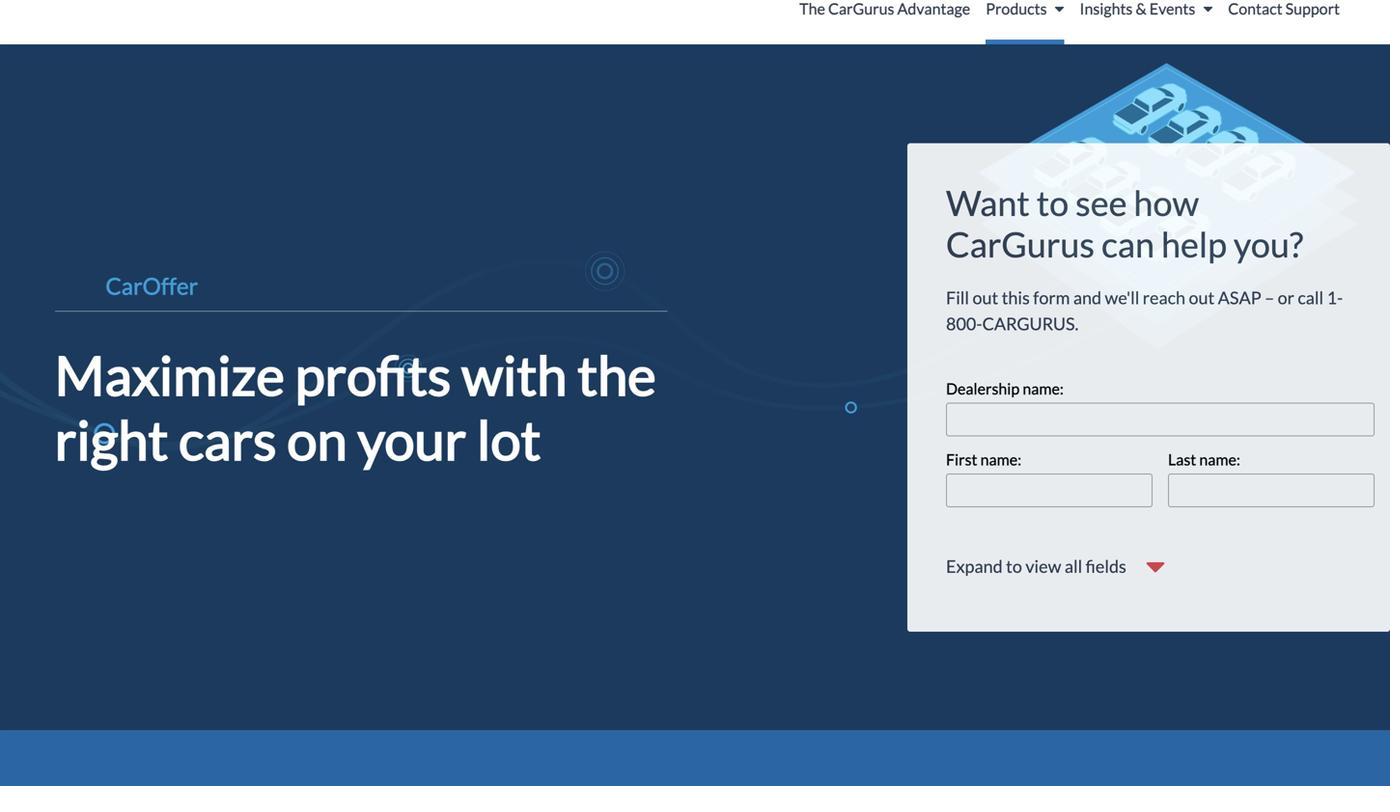 Task type: describe. For each thing, give the bounding box(es) containing it.
maximize
[[55, 342, 285, 408]]

name: for first name:
[[981, 451, 1022, 469]]

reach
[[1143, 287, 1186, 308]]

cargurus
[[946, 224, 1095, 265]]

to for see
[[1037, 182, 1069, 223]]

we'll
[[1105, 287, 1140, 308]]

want to see how cargurus can help you?
[[946, 182, 1304, 265]]

view
[[1026, 556, 1062, 577]]

your
[[358, 407, 467, 472]]

maximize profits with the right cars on your lot
[[55, 342, 656, 472]]

2 out from the left
[[1189, 287, 1215, 308]]

expand
[[946, 556, 1003, 577]]

cargurus.
[[983, 313, 1079, 334]]

can
[[1102, 224, 1155, 265]]

1 out from the left
[[973, 287, 999, 308]]

name: for last name:
[[1200, 451, 1241, 469]]

fields
[[1086, 556, 1127, 577]]

expand to view all fields button
[[946, 551, 1165, 582]]

form
[[1033, 287, 1070, 308]]

you?
[[1234, 224, 1304, 265]]

1-
[[1327, 287, 1343, 308]]

caroffer
[[106, 272, 198, 300]]

asap
[[1218, 287, 1262, 308]]

right
[[55, 407, 168, 472]]

with
[[462, 342, 567, 408]]

dealership
[[946, 380, 1020, 398]]

lot
[[477, 407, 541, 472]]

all
[[1065, 556, 1083, 577]]

caret down image
[[1055, 1, 1065, 16]]

800-
[[946, 313, 983, 334]]



Task type: vqa. For each thing, say whether or not it's contained in the screenshot.
CARGURUS.
yes



Task type: locate. For each thing, give the bounding box(es) containing it.
out
[[973, 287, 999, 308], [1189, 287, 1215, 308]]

name: right "last"
[[1200, 451, 1241, 469]]

to left see
[[1037, 182, 1069, 223]]

first
[[946, 451, 978, 469]]

Dealership name: text field
[[946, 403, 1375, 437]]

–
[[1265, 287, 1275, 308]]

how
[[1134, 182, 1199, 223]]

0 horizontal spatial out
[[973, 287, 999, 308]]

and
[[1074, 287, 1102, 308]]

name: for dealership name:
[[1023, 380, 1064, 398]]

want
[[946, 182, 1030, 223]]

name:
[[1023, 380, 1064, 398], [981, 451, 1022, 469], [1200, 451, 1241, 469]]

fill
[[946, 287, 969, 308]]

cars
[[179, 407, 277, 472]]

out right fill
[[973, 287, 999, 308]]

1 horizontal spatial to
[[1037, 182, 1069, 223]]

last name:
[[1168, 451, 1241, 469]]

0 vertical spatial to
[[1037, 182, 1069, 223]]

expand to view all fields
[[946, 556, 1127, 577]]

caret down image
[[1203, 1, 1213, 16]]

call
[[1298, 287, 1324, 308]]

the
[[578, 342, 656, 408]]

profits
[[295, 342, 451, 408]]

0 horizontal spatial to
[[1006, 556, 1022, 577]]

this
[[1002, 287, 1030, 308]]

on
[[287, 407, 347, 472]]

2 horizontal spatial name:
[[1200, 451, 1241, 469]]

see
[[1076, 182, 1127, 223]]

to inside want to see how cargurus can help you?
[[1037, 182, 1069, 223]]

1 vertical spatial to
[[1006, 556, 1022, 577]]

fill out this form and we'll reach out asap – or call 1- 800-cargurus.
[[946, 287, 1343, 334]]

dealership name:
[[946, 380, 1064, 398]]

to
[[1037, 182, 1069, 223], [1006, 556, 1022, 577]]

name: right first
[[981, 451, 1022, 469]]

last
[[1168, 451, 1197, 469]]

First name: text field
[[946, 474, 1153, 508]]

1 horizontal spatial name:
[[1023, 380, 1064, 398]]

Last name: text field
[[1168, 474, 1375, 508]]

first name:
[[946, 451, 1022, 469]]

to inside expand to view all fields button
[[1006, 556, 1022, 577]]

or
[[1278, 287, 1295, 308]]

1 horizontal spatial out
[[1189, 287, 1215, 308]]

to for view
[[1006, 556, 1022, 577]]

to left view
[[1006, 556, 1022, 577]]

name: right the 'dealership'
[[1023, 380, 1064, 398]]

out right reach
[[1189, 287, 1215, 308]]

0 horizontal spatial name:
[[981, 451, 1022, 469]]

help
[[1162, 224, 1227, 265]]



